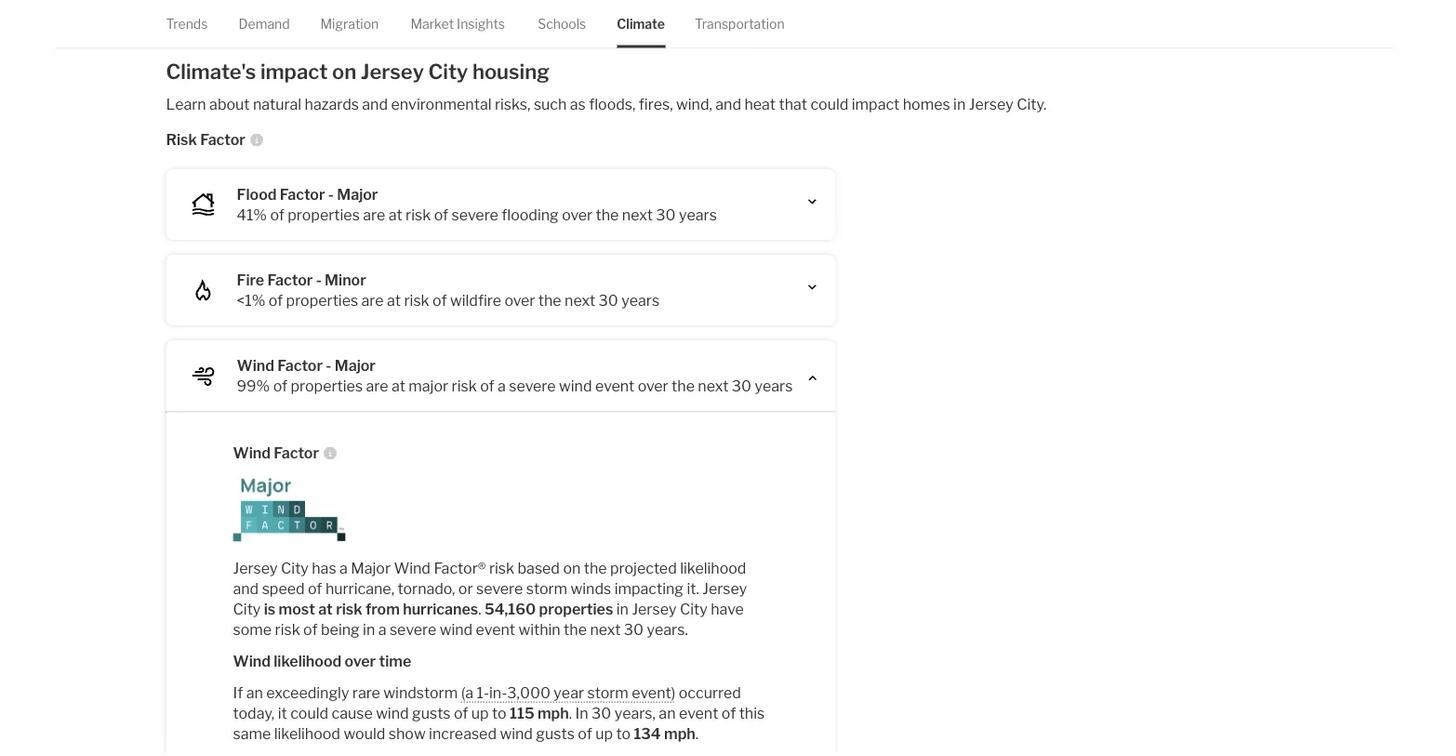 Task type: locate. For each thing, give the bounding box(es) containing it.
in down from
[[363, 620, 375, 638]]

could right that
[[810, 95, 848, 113]]

1 horizontal spatial .
[[569, 704, 572, 722]]

are
[[363, 205, 385, 223], [361, 291, 384, 309], [366, 376, 388, 395]]

natural
[[253, 95, 301, 113]]

the
[[596, 205, 619, 223], [538, 291, 561, 309], [672, 376, 695, 395], [584, 559, 607, 577], [564, 620, 587, 638]]

0 vertical spatial major
[[337, 185, 378, 203]]

major up hurricane, at the left
[[351, 559, 391, 577]]

jersey left 'city.' on the right
[[969, 95, 1014, 113]]

years inside fire factor - minor <1% of properties are at risk of wildfire over the next 30 years
[[621, 291, 659, 309]]

could down exceedingly
[[290, 704, 328, 722]]

1 horizontal spatial could
[[810, 95, 848, 113]]

winds
[[571, 579, 611, 597]]

risk down most
[[275, 620, 300, 638]]

risk
[[166, 130, 197, 148]]

major inside flood factor - major 41% of properties are at risk of severe flooding over the next 30 years
[[337, 185, 378, 203]]

wind up 99%
[[237, 356, 274, 374]]

impact left homes
[[852, 95, 900, 113]]

factor
[[200, 130, 245, 148], [280, 185, 325, 203], [267, 270, 313, 289], [277, 356, 323, 374], [274, 443, 319, 462]]

. left in
[[569, 704, 572, 722]]

to down years,
[[616, 724, 631, 742]]

jersey city
[[233, 579, 747, 618]]

wind for wind factor® risk based on the projected likelihood and speed of hurricane, tornado, or severe storm winds impacting it.
[[394, 559, 431, 577]]

wind inside have some risk of being in a severe wind event within the next 30 years.
[[440, 620, 473, 638]]

up down 1-
[[471, 704, 489, 722]]

1 vertical spatial in
[[616, 600, 629, 618]]

properties inside fire factor - minor <1% of properties are at risk of wildfire over the next 30 years
[[286, 291, 358, 309]]

of up fire factor - minor <1% of properties are at risk of wildfire over the next 30 years at the top left
[[434, 205, 448, 223]]

on up winds
[[563, 559, 581, 577]]

at for wildfire
[[387, 291, 401, 309]]

impact up natural
[[260, 59, 328, 84]]

at
[[388, 205, 402, 223], [387, 291, 401, 309], [391, 376, 405, 395], [318, 600, 333, 618]]

at inside fire factor - minor <1% of properties are at risk of wildfire over the next 30 years
[[387, 291, 401, 309]]

0 horizontal spatial years
[[621, 291, 659, 309]]

to inside . in 30 years, an event of this same likelihood would show increased wind gusts of up to
[[616, 724, 631, 742]]

at left "wildfire"
[[387, 291, 401, 309]]

floods,
[[589, 95, 636, 113]]

on up hazards
[[332, 59, 356, 84]]

factor for wind factor
[[274, 443, 319, 462]]

a inside wind factor - major 99% of properties are at major        risk of a severe wind event over the next 30 years
[[498, 376, 506, 395]]

- inside wind factor - major 99% of properties are at major        risk of a severe wind event over the next 30 years
[[326, 356, 331, 374]]

0 horizontal spatial in
[[363, 620, 375, 638]]

0 vertical spatial years
[[679, 205, 717, 223]]

fires,
[[639, 95, 673, 113]]

next inside flood factor - major 41% of properties are at risk of severe flooding over the next 30 years
[[622, 205, 653, 223]]

major down minor on the left top
[[335, 356, 376, 374]]

1 vertical spatial likelihood
[[274, 652, 341, 670]]

factor inside flood factor - major 41% of properties are at risk of severe flooding over the next 30 years
[[280, 185, 325, 203]]

30 inside wind factor - major 99% of properties are at major        risk of a severe wind event over the next 30 years
[[732, 376, 752, 395]]

- for wind
[[326, 356, 331, 374]]

of down most
[[303, 620, 318, 638]]

of left this in the right bottom of the page
[[721, 704, 736, 722]]

at up fire factor - minor <1% of properties are at risk of wildfire over the next 30 years at the top left
[[388, 205, 402, 223]]

in
[[575, 704, 588, 722]]

1 vertical spatial up
[[595, 724, 613, 742]]

up left 134
[[595, 724, 613, 742]]

are inside fire factor - minor <1% of properties are at risk of wildfire over the next 30 years
[[361, 291, 384, 309]]

properties up minor on the left top
[[288, 205, 360, 223]]

major
[[337, 185, 378, 203], [335, 356, 376, 374], [351, 559, 391, 577]]

flooding
[[502, 205, 559, 223]]

0 horizontal spatial .
[[478, 600, 481, 618]]

year
[[554, 683, 584, 701]]

0 horizontal spatial mph
[[538, 704, 569, 722]]

mph right 134
[[664, 724, 695, 742]]

1 horizontal spatial storm
[[587, 683, 629, 701]]

2 vertical spatial in
[[363, 620, 375, 638]]

- inside flood factor - major 41% of properties are at risk of severe flooding over the next 30 years
[[328, 185, 334, 203]]

2 vertical spatial .
[[695, 724, 699, 742]]

- left minor on the left top
[[316, 270, 322, 289]]

mph for 115 mph
[[538, 704, 569, 722]]

demand link
[[239, 0, 290, 48]]

0 vertical spatial to
[[492, 704, 507, 722]]

severe inside flood factor - major 41% of properties are at risk of severe flooding over the next 30 years
[[452, 205, 498, 223]]

and left speed
[[233, 579, 259, 597]]

risk up fire factor - minor <1% of properties are at risk of wildfire over the next 30 years at the top left
[[406, 205, 431, 223]]

risk
[[406, 205, 431, 223], [404, 291, 429, 309], [452, 376, 477, 395], [489, 559, 514, 577], [336, 600, 362, 618], [275, 620, 300, 638]]

at inside wind factor - major 99% of properties are at major        risk of a severe wind event over the next 30 years
[[391, 376, 405, 395]]

homes
[[903, 95, 950, 113]]

risk inside fire factor - minor <1% of properties are at risk of wildfire over the next 30 years
[[404, 291, 429, 309]]

. down occurred
[[695, 724, 699, 742]]

city
[[428, 59, 468, 84], [281, 559, 309, 577], [233, 600, 261, 618], [680, 600, 707, 618]]

0 vertical spatial an
[[246, 683, 263, 701]]

major
[[409, 376, 448, 395]]

-
[[328, 185, 334, 203], [316, 270, 322, 289], [326, 356, 331, 374]]

it
[[278, 704, 287, 722]]

are up minor on the left top
[[363, 205, 385, 223]]

wind factor - major 99% of properties are at major        risk of a severe wind event over the next 30 years
[[237, 356, 793, 395]]

jersey inside jersey city
[[702, 579, 747, 597]]

1 horizontal spatial an
[[659, 704, 676, 722]]

1 vertical spatial a
[[339, 559, 348, 577]]

event
[[595, 376, 635, 395], [476, 620, 515, 638], [679, 704, 718, 722]]

wind factor score logo image
[[233, 478, 769, 543]]

wind inside wind factor® risk based on the projected likelihood and speed of hurricane, tornado, or severe storm winds impacting it.
[[394, 559, 431, 577]]

over inside wind factor - major 99% of properties are at major        risk of a severe wind event over the next 30 years
[[638, 376, 668, 395]]

gusts
[[412, 704, 451, 722], [536, 724, 575, 742]]

years
[[679, 205, 717, 223], [621, 291, 659, 309], [755, 376, 793, 395]]

properties down winds
[[539, 600, 613, 618]]

1 vertical spatial -
[[316, 270, 322, 289]]

0 vertical spatial -
[[328, 185, 334, 203]]

0 horizontal spatial to
[[492, 704, 507, 722]]

storm down based
[[526, 579, 567, 597]]

properties right 99%
[[291, 376, 363, 395]]

on inside wind factor® risk based on the projected likelihood and speed of hurricane, tornado, or severe storm winds impacting it.
[[563, 559, 581, 577]]

jersey city has a major
[[233, 559, 391, 577]]

major inside wind factor - major 99% of properties are at major        risk of a severe wind event over the next 30 years
[[335, 356, 376, 374]]

wind factor
[[233, 443, 319, 462]]

1 horizontal spatial a
[[378, 620, 386, 638]]

this
[[739, 704, 765, 722]]

0 vertical spatial in
[[953, 95, 966, 113]]

an up 134 mph .
[[659, 704, 676, 722]]

likelihood up it.
[[680, 559, 746, 577]]

most
[[279, 600, 315, 618]]

are inside wind factor - major 99% of properties are at major        risk of a severe wind event over the next 30 years
[[366, 376, 388, 395]]

1 vertical spatial years
[[621, 291, 659, 309]]

30 inside have some risk of being in a severe wind event within the next 30 years.
[[624, 620, 644, 638]]

event inside . in 30 years, an event of this same likelihood would show increased wind gusts of up to
[[679, 704, 718, 722]]

2 vertical spatial -
[[326, 356, 331, 374]]

wind,
[[676, 95, 712, 113]]

2 vertical spatial major
[[351, 559, 391, 577]]

if
[[233, 683, 243, 701]]

1 vertical spatial gusts
[[536, 724, 575, 742]]

2 horizontal spatial a
[[498, 376, 506, 395]]

rare
[[352, 683, 380, 701]]

1 horizontal spatial to
[[616, 724, 631, 742]]

2 horizontal spatial .
[[695, 724, 699, 742]]

134
[[634, 724, 661, 742]]

an
[[246, 683, 263, 701], [659, 704, 676, 722]]

0 vertical spatial .
[[478, 600, 481, 618]]

wind inside wind factor - major 99% of properties are at major        risk of a severe wind event over the next 30 years
[[237, 356, 274, 374]]

are down minor on the left top
[[361, 291, 384, 309]]

at left major
[[391, 376, 405, 395]]

1 vertical spatial mph
[[664, 724, 695, 742]]

1 vertical spatial on
[[563, 559, 581, 577]]

0 horizontal spatial an
[[246, 683, 263, 701]]

0 vertical spatial are
[[363, 205, 385, 223]]

a right major
[[498, 376, 506, 395]]

of right "41%"
[[270, 205, 284, 223]]

1 horizontal spatial mph
[[664, 724, 695, 742]]

1 vertical spatial are
[[361, 291, 384, 309]]

2 vertical spatial event
[[679, 704, 718, 722]]

in right homes
[[953, 95, 966, 113]]

on
[[332, 59, 356, 84], [563, 559, 581, 577]]

1 vertical spatial an
[[659, 704, 676, 722]]

major for major
[[335, 356, 376, 374]]

transportation
[[695, 16, 785, 32]]

risk up being
[[336, 600, 362, 618]]

1 horizontal spatial on
[[563, 559, 581, 577]]

jersey up speed
[[233, 559, 278, 577]]

1 vertical spatial .
[[569, 704, 572, 722]]

wind up tornado,
[[394, 559, 431, 577]]

of up the increased
[[454, 704, 468, 722]]

(a
[[461, 683, 473, 701]]

of inside wind factor® risk based on the projected likelihood and speed of hurricane, tornado, or severe storm winds impacting it.
[[308, 579, 322, 597]]

impact
[[260, 59, 328, 84], [852, 95, 900, 113]]

1 vertical spatial event
[[476, 620, 515, 638]]

jersey up have
[[702, 579, 747, 597]]

2 vertical spatial likelihood
[[274, 724, 340, 742]]

major up minor on the left top
[[337, 185, 378, 203]]

migration link
[[320, 0, 379, 48]]

1-
[[477, 683, 489, 701]]

1 horizontal spatial gusts
[[536, 724, 575, 742]]

climate's
[[166, 59, 256, 84]]

next inside fire factor - minor <1% of properties are at risk of wildfire over the next 30 years
[[565, 291, 595, 309]]

1 vertical spatial impact
[[852, 95, 900, 113]]

0 horizontal spatial gusts
[[412, 704, 451, 722]]

a inside have some risk of being in a severe wind event within the next 30 years.
[[378, 620, 386, 638]]

in down impacting
[[616, 600, 629, 618]]

and inside wind factor® risk based on the projected likelihood and speed of hurricane, tornado, or severe storm winds impacting it.
[[233, 579, 259, 597]]

hurricanes
[[403, 600, 478, 618]]

based
[[518, 559, 560, 577]]

0 horizontal spatial storm
[[526, 579, 567, 597]]

are inside flood factor - major 41% of properties are at risk of severe flooding over the next 30 years
[[363, 205, 385, 223]]

has
[[312, 559, 336, 577]]

0 horizontal spatial a
[[339, 559, 348, 577]]

to inside occurred today, it could cause wind gusts of up to
[[492, 704, 507, 722]]

risk inside flood factor - major 41% of properties are at risk of severe flooding over the next 30 years
[[406, 205, 431, 223]]

wind factor® risk based on the projected likelihood and speed of hurricane, tornado, or severe storm winds impacting it.
[[233, 559, 746, 597]]

0 vertical spatial likelihood
[[680, 559, 746, 577]]

schools link
[[538, 0, 586, 48]]

wind down 99%
[[233, 443, 271, 462]]

gusts down 115 mph
[[536, 724, 575, 742]]

1 horizontal spatial years
[[679, 205, 717, 223]]

at inside flood factor - major 41% of properties are at risk of severe flooding over the next 30 years
[[388, 205, 402, 223]]

the inside wind factor - major 99% of properties are at major        risk of a severe wind event over the next 30 years
[[672, 376, 695, 395]]

0 vertical spatial gusts
[[412, 704, 451, 722]]

in-
[[489, 683, 507, 701]]

of down jersey city has a major at the left
[[308, 579, 322, 597]]

likelihood inside wind factor® risk based on the projected likelihood and speed of hurricane, tornado, or severe storm winds impacting it.
[[680, 559, 746, 577]]

2 horizontal spatial event
[[679, 704, 718, 722]]

2 horizontal spatial in
[[953, 95, 966, 113]]

the inside wind factor® risk based on the projected likelihood and speed of hurricane, tornado, or severe storm winds impacting it.
[[584, 559, 607, 577]]

is
[[264, 600, 276, 618]]

of inside occurred today, it could cause wind gusts of up to
[[454, 704, 468, 722]]

0 vertical spatial mph
[[538, 704, 569, 722]]

.
[[478, 600, 481, 618], [569, 704, 572, 722], [695, 724, 699, 742]]

properties down minor on the left top
[[286, 291, 358, 309]]

properties inside wind factor - major 99% of properties are at major        risk of a severe wind event over the next 30 years
[[291, 376, 363, 395]]

1 horizontal spatial event
[[595, 376, 635, 395]]

factor for wind factor - major 99% of properties are at major        risk of a severe wind event over the next 30 years
[[277, 356, 323, 374]]

major for risk
[[337, 185, 378, 203]]

wind
[[237, 356, 274, 374], [233, 443, 271, 462], [394, 559, 431, 577], [233, 652, 271, 670]]

risk left "wildfire"
[[404, 291, 429, 309]]

factor for flood factor - major 41% of properties are at risk of severe flooding over the next 30 years
[[280, 185, 325, 203]]

wind for wind factor
[[233, 443, 271, 462]]

0 vertical spatial up
[[471, 704, 489, 722]]

0 horizontal spatial could
[[290, 704, 328, 722]]

2 horizontal spatial years
[[755, 376, 793, 395]]

city up some
[[233, 600, 261, 618]]

0 vertical spatial a
[[498, 376, 506, 395]]

of
[[270, 205, 284, 223], [434, 205, 448, 223], [269, 291, 283, 309], [432, 291, 447, 309], [273, 376, 287, 395], [480, 376, 494, 395], [308, 579, 322, 597], [303, 620, 318, 638], [454, 704, 468, 722], [721, 704, 736, 722], [578, 724, 592, 742]]

a down from
[[378, 620, 386, 638]]

1 horizontal spatial up
[[595, 724, 613, 742]]

0 vertical spatial on
[[332, 59, 356, 84]]

wind for wind factor - major 99% of properties are at major        risk of a severe wind event over the next 30 years
[[237, 356, 274, 374]]

next
[[622, 205, 653, 223], [565, 291, 595, 309], [698, 376, 729, 395], [590, 620, 621, 638]]

1 vertical spatial to
[[616, 724, 631, 742]]

. left the 54,160
[[478, 600, 481, 618]]

wind down some
[[233, 652, 271, 670]]

migration
[[320, 16, 379, 32]]

- right flood
[[328, 185, 334, 203]]

a right the has
[[339, 559, 348, 577]]

1 vertical spatial storm
[[587, 683, 629, 701]]

occurred today, it could cause wind gusts of up to
[[233, 683, 741, 722]]

are for wildfire
[[361, 291, 384, 309]]

risk up jersey city
[[489, 559, 514, 577]]

0 vertical spatial event
[[595, 376, 635, 395]]

today,
[[233, 704, 275, 722]]

2 vertical spatial years
[[755, 376, 793, 395]]

climate link
[[617, 0, 665, 48]]

hazards
[[305, 95, 359, 113]]

wind
[[559, 376, 592, 395], [440, 620, 473, 638], [376, 704, 409, 722], [500, 724, 533, 742]]

and down climate's impact on jersey city housing
[[362, 95, 388, 113]]

up
[[471, 704, 489, 722], [595, 724, 613, 742]]

and
[[362, 95, 388, 113], [715, 95, 741, 113], [233, 579, 259, 597]]

gusts down windstorm
[[412, 704, 451, 722]]

a
[[498, 376, 506, 395], [339, 559, 348, 577], [378, 620, 386, 638]]

1 vertical spatial major
[[335, 356, 376, 374]]

3,000
[[507, 683, 550, 701]]

- down minor on the left top
[[326, 356, 331, 374]]

jersey
[[361, 59, 424, 84], [969, 95, 1014, 113], [233, 559, 278, 577], [702, 579, 747, 597], [632, 600, 677, 618]]

0 horizontal spatial impact
[[260, 59, 328, 84]]

0 vertical spatial storm
[[526, 579, 567, 597]]

and left the heat
[[715, 95, 741, 113]]

have some risk of being in a severe wind event within the next 30 years.
[[233, 600, 744, 638]]

properties inside flood factor - major 41% of properties are at risk of severe flooding over the next 30 years
[[288, 205, 360, 223]]

insights
[[457, 16, 505, 32]]

an right if
[[246, 683, 263, 701]]

2 vertical spatial are
[[366, 376, 388, 395]]

to
[[492, 704, 507, 722], [616, 724, 631, 742]]

or
[[458, 579, 473, 597]]

. inside . in 30 years, an event of this same likelihood would show increased wind gusts of up to
[[569, 704, 572, 722]]

severe inside wind factor® risk based on the projected likelihood and speed of hurricane, tornado, or severe storm winds impacting it.
[[476, 579, 523, 597]]

likelihood up exceedingly
[[274, 652, 341, 670]]

jersey down impacting
[[632, 600, 677, 618]]

over
[[562, 205, 592, 223], [504, 291, 535, 309], [638, 376, 668, 395], [345, 652, 376, 670]]

likelihood down it
[[274, 724, 340, 742]]

are left major
[[366, 376, 388, 395]]

of right <1%
[[269, 291, 283, 309]]

at for of
[[391, 376, 405, 395]]

0 horizontal spatial and
[[233, 579, 259, 597]]

city up environmental
[[428, 59, 468, 84]]

next inside have some risk of being in a severe wind event within the next 30 years.
[[590, 620, 621, 638]]

0 horizontal spatial event
[[476, 620, 515, 638]]

to down in-
[[492, 704, 507, 722]]

factor inside fire factor - minor <1% of properties are at risk of wildfire over the next 30 years
[[267, 270, 313, 289]]

- inside fire factor - minor <1% of properties are at risk of wildfire over the next 30 years
[[316, 270, 322, 289]]

risk right major
[[452, 376, 477, 395]]

storm up in
[[587, 683, 629, 701]]

2 vertical spatial a
[[378, 620, 386, 638]]

factor inside wind factor - major 99% of properties are at major        risk of a severe wind event over the next 30 years
[[277, 356, 323, 374]]

speed
[[262, 579, 305, 597]]

0 horizontal spatial up
[[471, 704, 489, 722]]

1 vertical spatial could
[[290, 704, 328, 722]]

mph down 'year'
[[538, 704, 569, 722]]

heat
[[744, 95, 776, 113]]

0 vertical spatial could
[[810, 95, 848, 113]]



Task type: vqa. For each thing, say whether or not it's contained in the screenshot.
the leftmost Storm
yes



Task type: describe. For each thing, give the bounding box(es) containing it.
<1%
[[237, 291, 265, 309]]

wind inside . in 30 years, an event of this same likelihood would show increased wind gusts of up to
[[500, 724, 533, 742]]

hurricane,
[[325, 579, 394, 597]]

risk inside have some risk of being in a severe wind event within the next 30 years.
[[275, 620, 300, 638]]

30 inside . in 30 years, an event of this same likelihood would show increased wind gusts of up to
[[591, 704, 611, 722]]

30 inside fire factor - minor <1% of properties are at risk of wildfire over the next 30 years
[[598, 291, 618, 309]]

gusts inside . in 30 years, an event of this same likelihood would show increased wind gusts of up to
[[536, 724, 575, 742]]

severe inside have some risk of being in a severe wind event within the next 30 years.
[[390, 620, 436, 638]]

storm inside wind factor® risk based on the projected likelihood and speed of hurricane, tornado, or severe storm winds impacting it.
[[526, 579, 567, 597]]

risks,
[[495, 95, 531, 113]]

from
[[365, 600, 400, 618]]

over inside flood factor - major 41% of properties are at risk of severe flooding over the next 30 years
[[562, 205, 592, 223]]

impacting
[[614, 579, 684, 597]]

an inside . in 30 years, an event of this same likelihood would show increased wind gusts of up to
[[659, 704, 676, 722]]

transportation link
[[695, 0, 785, 48]]

market
[[410, 16, 454, 32]]

learn about natural hazards and environmental risks, such as floods, fires, wind, and heat that      could impact homes in jersey city.
[[166, 95, 1047, 113]]

41%
[[237, 205, 267, 223]]

0 vertical spatial impact
[[260, 59, 328, 84]]

54,160
[[485, 600, 536, 618]]

wind inside wind factor - major 99% of properties are at major        risk of a severe wind event over the next 30 years
[[559, 376, 592, 395]]

115 mph
[[510, 704, 569, 722]]

is most at risk from hurricanes . 54,160 properties in jersey city
[[264, 600, 707, 618]]

1 horizontal spatial in
[[616, 600, 629, 618]]

it.
[[687, 579, 699, 597]]

show
[[389, 724, 426, 742]]

tornado,
[[398, 579, 455, 597]]

windstorm
[[383, 683, 458, 701]]

learn
[[166, 95, 206, 113]]

factor for fire factor - minor <1% of properties are at risk of wildfire over the next 30 years
[[267, 270, 313, 289]]

properties for fire
[[286, 291, 358, 309]]

2 horizontal spatial and
[[715, 95, 741, 113]]

wind likelihood over time
[[233, 652, 411, 670]]

some
[[233, 620, 272, 638]]

up inside . in 30 years, an event of this same likelihood would show increased wind gusts of up to
[[595, 724, 613, 742]]

risk factor
[[166, 130, 245, 148]]

fire
[[237, 270, 264, 289]]

risk inside wind factor® risk based on the projected likelihood and speed of hurricane, tornado, or severe storm winds impacting it.
[[489, 559, 514, 577]]

99%
[[237, 376, 270, 395]]

trends
[[166, 16, 208, 32]]

factor for risk factor
[[200, 130, 245, 148]]

have
[[711, 600, 744, 618]]

mph for 134 mph .
[[664, 724, 695, 742]]

factor®
[[434, 559, 486, 577]]

of down in
[[578, 724, 592, 742]]

- for flood
[[328, 185, 334, 203]]

wind inside occurred today, it could cause wind gusts of up to
[[376, 704, 409, 722]]

event inside wind factor - major 99% of properties are at major        risk of a severe wind event over the next 30 years
[[595, 376, 635, 395]]

climate's impact on jersey city housing
[[166, 59, 550, 84]]

as
[[570, 95, 586, 113]]

time
[[379, 652, 411, 670]]

of right 99%
[[273, 376, 287, 395]]

of right major
[[480, 376, 494, 395]]

cause
[[332, 704, 373, 722]]

would
[[344, 724, 385, 742]]

are for of
[[366, 376, 388, 395]]

city down it.
[[680, 600, 707, 618]]

next inside wind factor - major 99% of properties are at major        risk of a severe wind event over the next 30 years
[[698, 376, 729, 395]]

the inside flood factor - major 41% of properties are at risk of severe flooding over the next 30 years
[[596, 205, 619, 223]]

about
[[209, 95, 250, 113]]

of left "wildfire"
[[432, 291, 447, 309]]

projected
[[610, 559, 677, 577]]

gusts inside occurred today, it could cause wind gusts of up to
[[412, 704, 451, 722]]

housing
[[472, 59, 550, 84]]

wildfire
[[450, 291, 501, 309]]

at for severe
[[388, 205, 402, 223]]

over inside fire factor - minor <1% of properties are at risk of wildfire over the next 30 years
[[504, 291, 535, 309]]

30 inside flood factor - major 41% of properties are at risk of severe flooding over the next 30 years
[[656, 205, 676, 223]]

in inside have some risk of being in a severe wind event within the next 30 years.
[[363, 620, 375, 638]]

115
[[510, 704, 534, 722]]

exceedingly
[[266, 683, 349, 701]]

likelihood inside . in 30 years, an event of this same likelihood would show increased wind gusts of up to
[[274, 724, 340, 742]]

years,
[[614, 704, 656, 722]]

up inside occurred today, it could cause wind gusts of up to
[[471, 704, 489, 722]]

could inside occurred today, it could cause wind gusts of up to
[[290, 704, 328, 722]]

1 horizontal spatial impact
[[852, 95, 900, 113]]

1 horizontal spatial and
[[362, 95, 388, 113]]

years inside flood factor - major 41% of properties are at risk of severe flooding over the next 30 years
[[679, 205, 717, 223]]

trends link
[[166, 0, 208, 48]]

flood factor - major 41% of properties are at risk of severe flooding over the next 30 years
[[237, 185, 717, 223]]

the inside have some risk of being in a severe wind event within the next 30 years.
[[564, 620, 587, 638]]

of inside have some risk of being in a severe wind event within the next 30 years.
[[303, 620, 318, 638]]

within
[[518, 620, 560, 638]]

environmental
[[391, 95, 491, 113]]

134 mph .
[[634, 724, 699, 742]]

properties for wind
[[291, 376, 363, 395]]

years inside wind factor - major 99% of properties are at major        risk of a severe wind event over the next 30 years
[[755, 376, 793, 395]]

climate
[[617, 16, 665, 32]]

city.
[[1017, 95, 1047, 113]]

that
[[779, 95, 807, 113]]

years.
[[647, 620, 688, 638]]

the inside fire factor - minor <1% of properties are at risk of wildfire over the next 30 years
[[538, 291, 561, 309]]

being
[[321, 620, 360, 638]]

market insights
[[410, 16, 505, 32]]

properties for flood
[[288, 205, 360, 223]]

flood
[[237, 185, 277, 203]]

- for fire
[[316, 270, 322, 289]]

increased
[[429, 724, 497, 742]]

such
[[534, 95, 567, 113]]

city up speed
[[281, 559, 309, 577]]

event inside have some risk of being in a severe wind event within the next 30 years.
[[476, 620, 515, 638]]

jersey up environmental
[[361, 59, 424, 84]]

risk inside wind factor - major 99% of properties are at major        risk of a severe wind event over the next 30 years
[[452, 376, 477, 395]]

city inside jersey city
[[233, 600, 261, 618]]

are for severe
[[363, 205, 385, 223]]

at up being
[[318, 600, 333, 618]]

. in 30 years, an event of this same likelihood would show increased wind gusts of up to
[[233, 704, 765, 742]]

fire factor - minor <1% of properties are at risk of wildfire over the next 30 years
[[237, 270, 659, 309]]

schools
[[538, 16, 586, 32]]

occurred
[[679, 683, 741, 701]]

event)
[[632, 683, 675, 701]]

minor
[[325, 270, 366, 289]]

demand
[[239, 16, 290, 32]]

0 horizontal spatial on
[[332, 59, 356, 84]]

if an exceedingly rare windstorm (a 1-in-3,000 year storm event)
[[233, 683, 675, 701]]

severe inside wind factor - major 99% of properties are at major        risk of a severe wind event over the next 30 years
[[509, 376, 556, 395]]

wind for wind likelihood over time
[[233, 652, 271, 670]]



